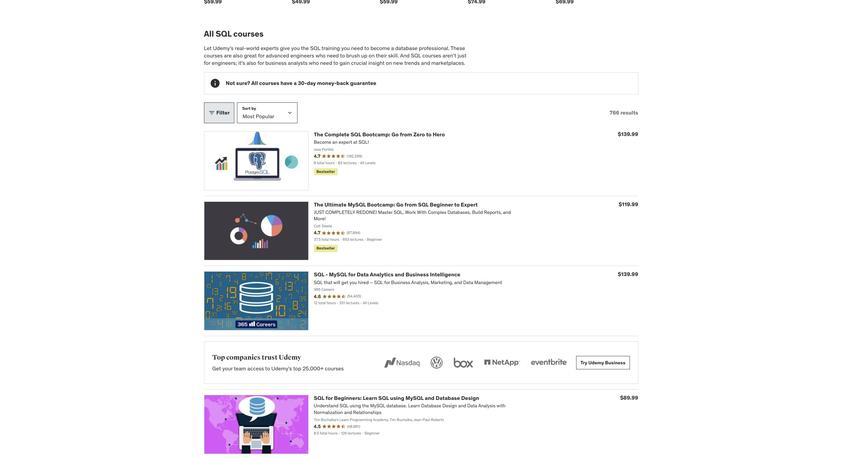 Task type: describe. For each thing, give the bounding box(es) containing it.
the complete sql bootcamp: go from zero to hero link
[[314, 131, 445, 138]]

zero
[[414, 131, 425, 138]]

$139.99 for sql - mysql for data analytics and business intelligence
[[618, 271, 638, 278]]

all sql courses
[[204, 29, 264, 39]]

0 vertical spatial all
[[204, 29, 214, 39]]

mysql for bootcamp:
[[348, 201, 366, 208]]

crucial
[[351, 60, 367, 66]]

0 vertical spatial need
[[351, 45, 363, 51]]

and
[[400, 52, 410, 59]]

back
[[337, 80, 349, 86]]

using
[[390, 395, 404, 402]]

analytics
[[370, 271, 394, 278]]

sql for beginners: learn sql using mysql and database design link
[[314, 395, 479, 402]]

expert
[[461, 201, 478, 208]]

data
[[357, 271, 369, 278]]

top
[[293, 365, 301, 372]]

go for sql
[[396, 201, 404, 208]]

a inside let udemy's real-world experts give you the sql training you need to become a database professional. these courses are also great for advanced engineers who need to brush up on their skill. and sql courses aren't just for engineers; it's also for business analysts who need to gain crucial insight on new trends and marketplaces.
[[391, 45, 394, 51]]

1 horizontal spatial on
[[386, 60, 392, 66]]

advanced
[[266, 52, 289, 59]]

to up up
[[364, 45, 369, 51]]

become
[[371, 45, 390, 51]]

1 vertical spatial all
[[251, 80, 258, 86]]

experts
[[261, 45, 279, 51]]

world
[[246, 45, 259, 51]]

courses down professional.
[[423, 52, 441, 59]]

for left business
[[258, 60, 264, 66]]

give
[[280, 45, 290, 51]]

sql right the at the left top of the page
[[310, 45, 320, 51]]

for left beginners:
[[326, 395, 333, 402]]

sql up udemy's
[[216, 29, 232, 39]]

let udemy's real-world experts give you the sql training you need to become a database professional. these courses are also great for advanced engineers who need to brush up on their skill. and sql courses aren't just for engineers; it's also for business analysts who need to gain crucial insight on new trends and marketplaces.
[[204, 45, 467, 66]]

brush
[[346, 52, 360, 59]]

udemy's
[[271, 365, 292, 372]]

sql right complete at the top left
[[351, 131, 361, 138]]

-
[[326, 271, 328, 278]]

0 horizontal spatial a
[[294, 80, 297, 86]]

your
[[222, 365, 233, 372]]

from for sql
[[405, 201, 417, 208]]

skill.
[[388, 52, 399, 59]]

let
[[204, 45, 212, 51]]

1 you from the left
[[291, 45, 300, 51]]

sql left using
[[379, 395, 389, 402]]

top companies trust udemy get your team access to udemy's top 25,000+ courses
[[212, 354, 344, 372]]

0 vertical spatial who
[[316, 52, 326, 59]]

1 vertical spatial who
[[309, 60, 319, 66]]

guarantee
[[350, 80, 376, 86]]

filter button
[[204, 102, 234, 123]]

have
[[281, 80, 293, 86]]

try udemy business link
[[576, 357, 630, 370]]

the complete sql bootcamp: go from zero to hero
[[314, 131, 445, 138]]

to left expert
[[454, 201, 460, 208]]

money-
[[317, 80, 337, 86]]

are
[[224, 52, 232, 59]]

up
[[361, 52, 367, 59]]

$119.99
[[619, 201, 638, 208]]

real-
[[235, 45, 246, 51]]

intelligence
[[430, 271, 461, 278]]

766 results status
[[610, 109, 638, 116]]

1 vertical spatial need
[[327, 52, 339, 59]]

team
[[234, 365, 246, 372]]

udemy's
[[213, 45, 234, 51]]

these
[[451, 45, 465, 51]]

2 you from the left
[[341, 45, 350, 51]]

not
[[226, 80, 235, 86]]

sql left beginners:
[[314, 395, 324, 402]]

just
[[458, 52, 467, 59]]

courses up world
[[233, 29, 264, 39]]

box image
[[452, 356, 475, 371]]

sql for beginners: learn sql using mysql and database design
[[314, 395, 479, 402]]

engineers
[[291, 52, 314, 59]]

complete
[[325, 131, 350, 138]]

get
[[212, 365, 221, 372]]

766 results
[[610, 109, 638, 116]]

new
[[393, 60, 403, 66]]

small image
[[208, 110, 215, 116]]

courses inside top companies trust udemy get your team access to udemy's top 25,000+ courses
[[325, 365, 344, 372]]

learn
[[363, 395, 377, 402]]

aren't
[[443, 52, 456, 59]]

the for the complete sql bootcamp: go from zero to hero
[[314, 131, 323, 138]]

engineers;
[[212, 60, 237, 66]]

sure?
[[236, 80, 250, 86]]

volkswagen image
[[429, 356, 444, 371]]

top
[[212, 354, 225, 362]]

the for the ultimate mysql bootcamp: go from sql beginner to expert
[[314, 201, 323, 208]]

1 vertical spatial business
[[605, 360, 626, 366]]

nasdaq image
[[383, 356, 421, 371]]

it's
[[238, 60, 245, 66]]

$89.99
[[620, 395, 638, 402]]



Task type: vqa. For each thing, say whether or not it's contained in the screenshot.
the "WordPress" link
no



Task type: locate. For each thing, give the bounding box(es) containing it.
courses down let
[[204, 52, 223, 59]]

bootcamp:
[[362, 131, 391, 138], [367, 201, 395, 208]]

0 vertical spatial a
[[391, 45, 394, 51]]

for right great
[[258, 52, 265, 59]]

for down let
[[204, 60, 211, 66]]

gain
[[340, 60, 350, 66]]

0 vertical spatial bootcamp:
[[362, 131, 391, 138]]

and left database
[[425, 395, 435, 402]]

the left complete at the top left
[[314, 131, 323, 138]]

beginner
[[430, 201, 453, 208]]

and inside let udemy's real-world experts give you the sql training you need to become a database professional. these courses are also great for advanced engineers who need to brush up on their skill. and sql courses aren't just for engineers; it's also for business analysts who need to gain crucial insight on new trends and marketplaces.
[[421, 60, 430, 66]]

netapp image
[[483, 356, 522, 371]]

2 vertical spatial and
[[425, 395, 435, 402]]

1 $139.99 from the top
[[618, 131, 638, 137]]

30-
[[298, 80, 307, 86]]

access
[[248, 365, 264, 372]]

0 vertical spatial $139.99
[[618, 131, 638, 137]]

who down engineers
[[309, 60, 319, 66]]

for left data
[[348, 271, 356, 278]]

766
[[610, 109, 620, 116]]

hero
[[433, 131, 445, 138]]

you
[[291, 45, 300, 51], [341, 45, 350, 51]]

courses right 25,000+
[[325, 365, 344, 372]]

2 $139.99 from the top
[[618, 271, 638, 278]]

mysql for for
[[329, 271, 347, 278]]

the ultimate mysql bootcamp: go from sql beginner to expert
[[314, 201, 478, 208]]

1 vertical spatial bootcamp:
[[367, 201, 395, 208]]

great
[[244, 52, 257, 59]]

to
[[364, 45, 369, 51], [340, 52, 345, 59], [334, 60, 338, 66], [426, 131, 432, 138], [454, 201, 460, 208], [265, 365, 270, 372]]

for
[[258, 52, 265, 59], [204, 60, 211, 66], [258, 60, 264, 66], [348, 271, 356, 278], [326, 395, 333, 402]]

to left gain
[[334, 60, 338, 66]]

business left intelligence
[[406, 271, 429, 278]]

1 vertical spatial and
[[395, 271, 404, 278]]

sql left -
[[314, 271, 324, 278]]

sql up trends
[[411, 52, 421, 59]]

the
[[314, 131, 323, 138], [314, 201, 323, 208]]

0 vertical spatial and
[[421, 60, 430, 66]]

go for zero
[[392, 131, 399, 138]]

you up brush
[[341, 45, 350, 51]]

0 horizontal spatial all
[[204, 29, 214, 39]]

1 vertical spatial go
[[396, 201, 404, 208]]

training
[[322, 45, 340, 51]]

results
[[621, 109, 638, 116]]

0 vertical spatial also
[[233, 52, 243, 59]]

0 vertical spatial on
[[369, 52, 375, 59]]

and right the analytics
[[395, 271, 404, 278]]

mysql right -
[[329, 271, 347, 278]]

from left zero
[[400, 131, 412, 138]]

all up let
[[204, 29, 214, 39]]

0 horizontal spatial on
[[369, 52, 375, 59]]

bootcamp: for mysql
[[367, 201, 395, 208]]

trust
[[262, 354, 278, 362]]

on
[[369, 52, 375, 59], [386, 60, 392, 66]]

go
[[392, 131, 399, 138], [396, 201, 404, 208]]

from
[[400, 131, 412, 138], [405, 201, 417, 208]]

udemy inside top companies trust udemy get your team access to udemy's top 25,000+ courses
[[279, 354, 301, 362]]

0 vertical spatial from
[[400, 131, 412, 138]]

trends
[[404, 60, 420, 66]]

2 vertical spatial need
[[320, 60, 332, 66]]

try udemy business
[[581, 360, 626, 366]]

ultimate
[[325, 201, 347, 208]]

mysql right using
[[406, 395, 424, 402]]

all
[[204, 29, 214, 39], [251, 80, 258, 86]]

database
[[436, 395, 460, 402]]

2 horizontal spatial mysql
[[406, 395, 424, 402]]

you left the at the left top of the page
[[291, 45, 300, 51]]

business
[[406, 271, 429, 278], [605, 360, 626, 366]]

professional.
[[419, 45, 450, 51]]

from for zero
[[400, 131, 412, 138]]

beginners:
[[334, 395, 362, 402]]

2 vertical spatial mysql
[[406, 395, 424, 402]]

sql - mysql for data analytics and business intelligence link
[[314, 271, 461, 278]]

1 vertical spatial on
[[386, 60, 392, 66]]

their
[[376, 52, 387, 59]]

a up skill. on the top of the page
[[391, 45, 394, 51]]

0 horizontal spatial business
[[406, 271, 429, 278]]

from left 'beginner'
[[405, 201, 417, 208]]

to down trust
[[265, 365, 270, 372]]

database
[[395, 45, 418, 51]]

1 horizontal spatial all
[[251, 80, 258, 86]]

0 horizontal spatial udemy
[[279, 354, 301, 362]]

companies
[[226, 354, 261, 362]]

1 horizontal spatial you
[[341, 45, 350, 51]]

mysql
[[348, 201, 366, 208], [329, 271, 347, 278], [406, 395, 424, 402]]

business right the try
[[605, 360, 626, 366]]

0 vertical spatial business
[[406, 271, 429, 278]]

need
[[351, 45, 363, 51], [327, 52, 339, 59], [320, 60, 332, 66]]

1 vertical spatial the
[[314, 201, 323, 208]]

courses
[[233, 29, 264, 39], [204, 52, 223, 59], [423, 52, 441, 59], [259, 80, 279, 86], [325, 365, 344, 372]]

0 horizontal spatial also
[[233, 52, 243, 59]]

1 horizontal spatial business
[[605, 360, 626, 366]]

udemy right the try
[[589, 360, 604, 366]]

0 vertical spatial go
[[392, 131, 399, 138]]

who
[[316, 52, 326, 59], [309, 60, 319, 66]]

1 the from the top
[[314, 131, 323, 138]]

2 the from the top
[[314, 201, 323, 208]]

try
[[581, 360, 587, 366]]

courses left have
[[259, 80, 279, 86]]

day
[[307, 80, 316, 86]]

1 horizontal spatial mysql
[[348, 201, 366, 208]]

0 vertical spatial mysql
[[348, 201, 366, 208]]

design
[[461, 395, 479, 402]]

who down the training
[[316, 52, 326, 59]]

1 vertical spatial also
[[247, 60, 256, 66]]

to up gain
[[340, 52, 345, 59]]

sql
[[216, 29, 232, 39], [310, 45, 320, 51], [411, 52, 421, 59], [351, 131, 361, 138], [418, 201, 429, 208], [314, 271, 324, 278], [314, 395, 324, 402], [379, 395, 389, 402]]

1 vertical spatial mysql
[[329, 271, 347, 278]]

1 vertical spatial from
[[405, 201, 417, 208]]

and
[[421, 60, 430, 66], [395, 271, 404, 278], [425, 395, 435, 402]]

all right sure?
[[251, 80, 258, 86]]

udemy up "top"
[[279, 354, 301, 362]]

sql left 'beginner'
[[418, 201, 429, 208]]

1 vertical spatial a
[[294, 80, 297, 86]]

the left "ultimate"
[[314, 201, 323, 208]]

to inside top companies trust udemy get your team access to udemy's top 25,000+ courses
[[265, 365, 270, 372]]

and right trends
[[421, 60, 430, 66]]

a left 30-
[[294, 80, 297, 86]]

1 horizontal spatial also
[[247, 60, 256, 66]]

the ultimate mysql bootcamp: go from sql beginner to expert link
[[314, 201, 478, 208]]

business
[[265, 60, 287, 66]]

eventbrite image
[[530, 356, 568, 371]]

on right up
[[369, 52, 375, 59]]

1 vertical spatial $139.99
[[618, 271, 638, 278]]

0 vertical spatial the
[[314, 131, 323, 138]]

0 horizontal spatial you
[[291, 45, 300, 51]]

also down great
[[247, 60, 256, 66]]

to right zero
[[426, 131, 432, 138]]

1 horizontal spatial a
[[391, 45, 394, 51]]

not sure? all courses have a 30-day money-back guarantee
[[226, 80, 376, 86]]

insight
[[368, 60, 385, 66]]

on down skill. on the top of the page
[[386, 60, 392, 66]]

1 horizontal spatial udemy
[[589, 360, 604, 366]]

25,000+
[[303, 365, 324, 372]]

filter
[[216, 109, 230, 116]]

marketplaces.
[[432, 60, 465, 66]]

also down real- at the top of the page
[[233, 52, 243, 59]]

analysts
[[288, 60, 308, 66]]

0 horizontal spatial mysql
[[329, 271, 347, 278]]

$139.99 for the complete sql bootcamp: go from zero to hero
[[618, 131, 638, 137]]

sql - mysql for data analytics and business intelligence
[[314, 271, 461, 278]]

the
[[301, 45, 309, 51]]

udemy
[[279, 354, 301, 362], [589, 360, 604, 366]]

bootcamp: for sql
[[362, 131, 391, 138]]

a
[[391, 45, 394, 51], [294, 80, 297, 86]]

mysql right "ultimate"
[[348, 201, 366, 208]]



